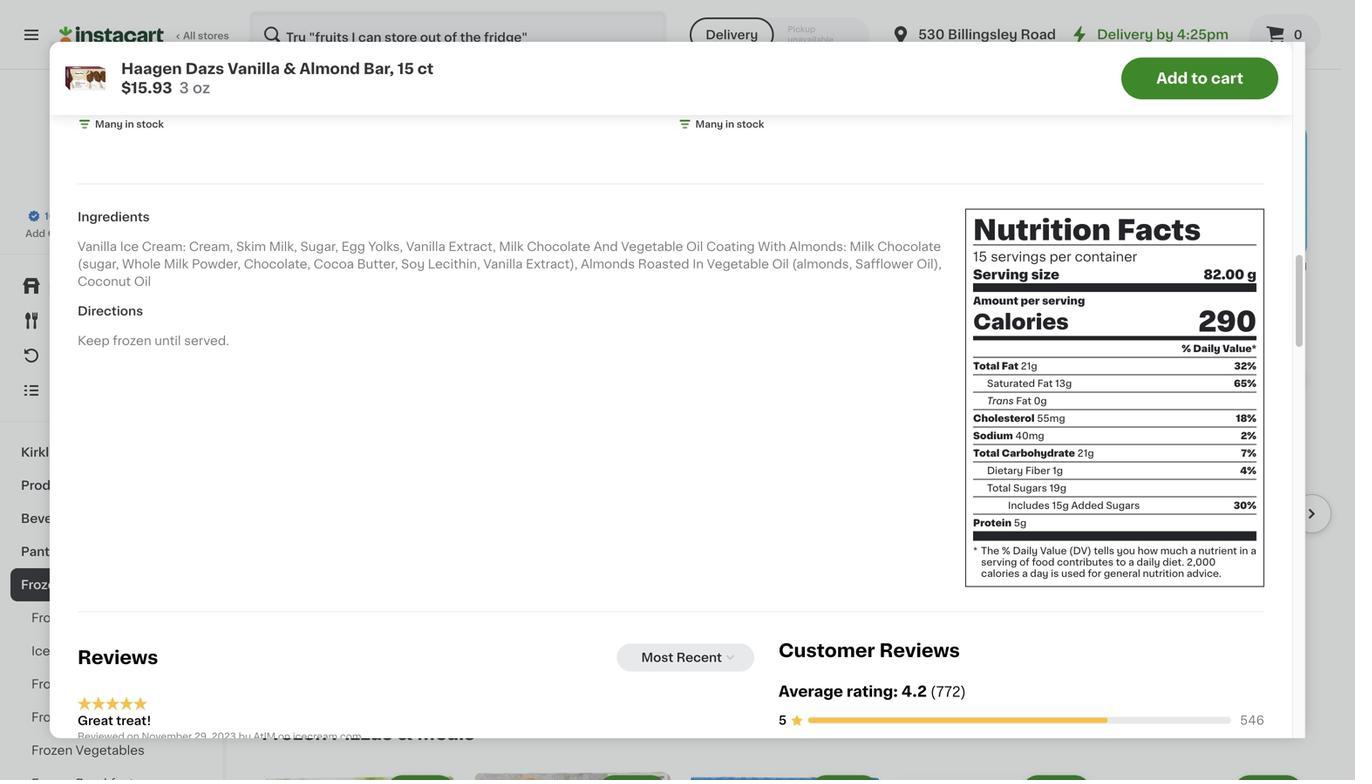 Task type: describe. For each thing, give the bounding box(es) containing it.
2%
[[1241, 431, 1257, 441]]

icecream.com
[[293, 732, 361, 742]]

value*
[[1223, 344, 1257, 354]]

frozen vegetables
[[31, 745, 145, 757]]

soy
[[401, 258, 425, 271]]

1 horizontal spatial milk
[[499, 241, 524, 253]]

haagen for haagen dazs vanilla & almond bar, 15 ct
[[1109, 605, 1157, 617]]

cholesterol 55mg
[[973, 414, 1065, 423]]

5g
[[1014, 518, 1027, 528]]

& up snacks
[[97, 645, 107, 658]]

day
[[1030, 569, 1049, 579]]

1 horizontal spatial frozen pizzas & meals link
[[262, 723, 475, 744]]

dipped
[[128, 68, 173, 80]]

frozen down frozen fruits
[[31, 745, 73, 757]]

1 vertical spatial oil
[[772, 258, 789, 271]]

55mg
[[1037, 414, 1065, 423]]

bibigo for bibigo beef bulgogi mandu, 48 oz 48 oz
[[686, 605, 725, 617]]

customer
[[779, 642, 875, 660]]

carbohydrate
[[1002, 449, 1075, 458]]

average
[[779, 685, 843, 699]]

1 horizontal spatial 39
[[1072, 605, 1088, 617]]

most recent button
[[617, 644, 754, 672]]

instacart logo image
[[59, 24, 164, 45]]

546
[[1240, 715, 1265, 727]]

safflower
[[855, 258, 914, 271]]

great
[[78, 715, 113, 727]]

0 horizontal spatial all
[[183, 31, 196, 41]]

potstickers,
[[569, 605, 641, 617]]

sodium 40mg
[[973, 431, 1045, 441]]

0 horizontal spatial to
[[151, 229, 161, 239]]

* the % daily value (dv) tells you how much a nutrient in a serving of food contributes to a daily diet. 2,000 calories a day is used for general nutrition advice.
[[973, 546, 1257, 579]]

frozen down pantry
[[21, 579, 63, 591]]

most
[[641, 652, 674, 664]]

shop
[[49, 280, 81, 292]]

21g for total fat 21g
[[1021, 361, 1038, 371]]

almond for 13 kirkland signature chocolate almond dipped vanilla ice cream bars, 18 x 3.1 fl oz
[[78, 68, 125, 80]]

4.2 inside bibigo chicken potstickers, 4.2 lbs
[[645, 605, 664, 617]]

for
[[1088, 569, 1102, 579]]

kirkland signature
[[21, 447, 137, 459]]

2 horizontal spatial milk
[[850, 241, 875, 253]]

ice cream & popsicles
[[31, 645, 170, 658]]

tells
[[1094, 546, 1115, 556]]

until
[[155, 335, 181, 347]]

costco link
[[73, 91, 150, 188]]

% daily value*
[[1182, 344, 1257, 354]]

stock inside item carousel region
[[956, 657, 984, 667]]

in inside 19 island way sorbets in assorted fruit shells, 12 ct
[[1199, 50, 1210, 62]]

add inside button
[[1157, 71, 1188, 86]]

1 horizontal spatial by
[[1157, 28, 1174, 41]]

bars,
[[121, 85, 152, 97]]

pierre chicken cordon bleu, 39 oz 39 oz
[[897, 605, 1088, 649]]

(dv)
[[1069, 546, 1092, 556]]

great treat! reviewed on november 29, 2023 by atlm on  icecream.com
[[78, 715, 361, 742]]

oz inside the '13 kirkland signature chocolate almond dipped vanilla ice cream bars, 18 x 3.1 fl oz'
[[212, 85, 226, 97]]

how
[[1138, 546, 1158, 556]]

includes
[[1008, 501, 1050, 511]]

fiber
[[1026, 466, 1050, 476]]

frozen up frozen fruits
[[31, 679, 73, 691]]

1 view more link from the top
[[1229, 310, 1307, 328]]

0 vertical spatial frozen pizzas & meals link
[[10, 602, 212, 635]]

0 vertical spatial 48
[[858, 605, 874, 617]]

0 vertical spatial serving
[[1042, 296, 1085, 306]]

delivery by 4:25pm link
[[1069, 24, 1229, 45]]

treat!
[[116, 715, 151, 727]]

shop link
[[10, 269, 212, 304]]

vegetables
[[76, 745, 145, 757]]

0 vertical spatial meals
[[130, 612, 167, 624]]

& down frozen link
[[117, 612, 127, 624]]

almond for haagen dazs vanilla & almond bar, 15 ct
[[1249, 605, 1296, 617]]

2 view more link from the top
[[1229, 725, 1307, 743]]

add to cart
[[1157, 71, 1244, 86]]

0 horizontal spatial pizzas
[[76, 612, 114, 624]]

almond for haagen dazs vanilla & almond bar, 15 ct $15.93 3 oz
[[300, 61, 360, 76]]

egg
[[342, 241, 365, 253]]

1 view from the top
[[1229, 313, 1260, 325]]

add down 100%
[[25, 229, 45, 239]]

delivery by 4:25pm
[[1097, 28, 1229, 41]]

protein
[[973, 518, 1012, 528]]

food
[[1032, 558, 1055, 567]]

frozen
[[113, 335, 151, 347]]

12 inside button
[[888, 27, 908, 45]]

gluten-free
[[1111, 545, 1171, 555]]

whole
[[122, 258, 161, 271]]

4:25pm
[[1177, 28, 1229, 41]]

yolks,
[[368, 241, 403, 253]]

bar, for haagen dazs vanilla & almond bar, 15 ct
[[1109, 623, 1133, 635]]

0 vertical spatial sugars
[[1013, 483, 1047, 493]]

added
[[1071, 501, 1104, 511]]

frozen right the 2023
[[262, 725, 327, 743]]

15 inside nutrition facts 15 servings per container
[[973, 251, 987, 263]]

beef
[[728, 605, 757, 617]]

1 vertical spatial 40
[[278, 67, 291, 77]]

stores
[[198, 31, 229, 41]]

1 vertical spatial 4.2
[[902, 685, 927, 699]]

much
[[1161, 546, 1188, 556]]

buy it again link
[[10, 338, 212, 373]]

1 horizontal spatial %
[[1182, 344, 1191, 354]]

add button for pierre chicken cordon bleu, 39 oz
[[1023, 363, 1090, 394]]

3.1
[[182, 85, 197, 97]]

dietary fiber 1g
[[987, 466, 1063, 476]]

all stores
[[183, 31, 229, 41]]

• sponsored: liquid i.v. hydrate n' tailgate. shop multipliers image
[[262, 126, 1307, 256]]

100% satisfaction guarantee button
[[27, 206, 195, 223]]

amount per serving
[[973, 296, 1085, 306]]

most recent
[[641, 652, 722, 664]]

the
[[981, 546, 1000, 556]]

15 inside the haagen dazs vanilla & almond bar, 15 ct
[[1136, 623, 1149, 635]]

all stores link
[[59, 10, 230, 59]]

1 vertical spatial signature
[[76, 447, 137, 459]]

cream inside the '13 kirkland signature chocolate almond dipped vanilla ice cream bars, 18 x 3.1 fl oz'
[[78, 85, 118, 97]]

1 horizontal spatial frozen pizzas & meals
[[262, 725, 475, 743]]

a down of
[[1022, 569, 1028, 579]]

21g for total carbohydrate 21g
[[1078, 449, 1094, 458]]

add up 55mg
[[1056, 372, 1081, 385]]

ct inside haagen dazs vanilla & almond bar, 15 ct $15.93 3 oz
[[418, 61, 434, 76]]

2 horizontal spatial chocolate
[[878, 241, 941, 253]]

vanilla down extract,
[[483, 258, 523, 271]]

popsicles
[[110, 645, 170, 658]]

frozen link
[[10, 569, 212, 602]]

lists link
[[10, 373, 212, 408]]

product group containing 15
[[1109, 357, 1307, 688]]

spo
[[1255, 262, 1274, 272]]

32%
[[1235, 361, 1257, 371]]

oz,
[[417, 623, 435, 635]]

add right 65%
[[1268, 372, 1293, 385]]

extract),
[[526, 258, 578, 271]]

buy it again
[[49, 350, 123, 362]]

0 horizontal spatial kirkland
[[21, 447, 73, 459]]

0 vertical spatial frozen pizzas & meals
[[31, 612, 167, 624]]

atlm
[[253, 732, 276, 742]]

$19.22 element
[[897, 562, 1095, 585]]

container
[[1075, 251, 1137, 263]]

sugar,
[[300, 241, 338, 253]]

18 inside the '13 kirkland signature chocolate almond dipped vanilla ice cream bars, 18 x 3.1 fl oz'
[[155, 85, 169, 97]]

vegetables,
[[262, 623, 334, 635]]

fat for total
[[1002, 361, 1019, 371]]

daily
[[1137, 558, 1160, 567]]

vanilla up soy
[[406, 241, 446, 253]]

bulgogi
[[760, 605, 806, 617]]

2 view from the top
[[1229, 728, 1260, 740]]

1 vertical spatial per
[[1021, 296, 1040, 306]]

0 horizontal spatial reviews
[[78, 649, 158, 667]]

21 nestle variety pack, 40 ct 40 ct
[[278, 27, 435, 77]]

to inside * the % daily value (dv) tells you how much a nutrient in a serving of food contributes to a daily diet. 2,000 calories a day is used for general nutrition advice.
[[1116, 558, 1126, 567]]

frozen up ice cream & popsicles
[[31, 612, 73, 624]]

membership
[[86, 229, 149, 239]]

14
[[488, 27, 509, 45]]

0
[[1294, 29, 1303, 41]]

$
[[1113, 565, 1119, 575]]

vanilla down add costco membership to save
[[78, 241, 117, 253]]

vanilla inside the haagen dazs vanilla & almond bar, 15 ct
[[1194, 605, 1233, 617]]

total for saturated fat 13g
[[973, 361, 1000, 371]]

used
[[1062, 569, 1086, 579]]

29,
[[194, 732, 209, 742]]

rating:
[[847, 685, 898, 699]]

vanilla inside the '13 kirkland signature chocolate almond dipped vanilla ice cream bars, 18 x 3.1 fl oz'
[[176, 68, 216, 80]]

roasted
[[638, 258, 690, 271]]

1 horizontal spatial reviews
[[880, 642, 960, 660]]

vanilla inside haagen dazs vanilla & almond bar, 15 ct $15.93 3 oz
[[228, 61, 280, 76]]



Task type: vqa. For each thing, say whether or not it's contained in the screenshot.
'Sartori Shredded Cheese, Parmesa'
no



Task type: locate. For each thing, give the bounding box(es) containing it.
oz inside haagen dazs vanilla & almond bar, 15 ct $15.93 3 oz
[[193, 81, 210, 96]]

0 horizontal spatial ice
[[31, 645, 50, 658]]

4.2 left (772)
[[902, 685, 927, 699]]

chocolate inside the '13 kirkland signature chocolate almond dipped vanilla ice cream bars, 18 x 3.1 fl oz'
[[192, 50, 255, 62]]

daily inside * the % daily value (dv) tells you how much a nutrient in a serving of food contributes to a daily diet. 2,000 calories a day is used for general nutrition advice.
[[1013, 546, 1038, 556]]

haagen inside haagen dazs vanilla & almond bar, 15 ct $15.93 3 oz
[[121, 61, 182, 76]]

fat for trans
[[1016, 396, 1032, 406]]

total down dietary
[[987, 483, 1011, 493]]

cream:
[[142, 241, 186, 253]]

0 vertical spatial daily
[[1193, 344, 1221, 354]]

pantry
[[21, 546, 63, 558]]

1 vertical spatial ice
[[120, 241, 139, 253]]

1 vertical spatial 39
[[897, 640, 910, 649]]

delivery inside button
[[706, 29, 758, 41]]

natural,
[[355, 623, 402, 635]]

view down 546
[[1229, 728, 1260, 740]]

0 horizontal spatial almond
[[78, 68, 125, 80]]

per up "calories"
[[1021, 296, 1040, 306]]

2 horizontal spatial to
[[1192, 71, 1208, 86]]

in down 4:25pm
[[1199, 50, 1210, 62]]

gluten-
[[1111, 545, 1149, 555]]

chocolate up the extract),
[[527, 241, 591, 253]]

0 vertical spatial dazs
[[185, 61, 224, 76]]

1 horizontal spatial 18
[[688, 27, 709, 45]]

1 vertical spatial 18
[[155, 85, 169, 97]]

add costco membership to save link
[[25, 227, 197, 241]]

ice down membership
[[120, 241, 139, 253]]

bibigo inside bibigo beef bulgogi mandu, 48 oz 48 oz
[[686, 605, 725, 617]]

vegetable up roasted
[[621, 241, 683, 253]]

1 vertical spatial daily
[[1013, 546, 1038, 556]]

dazs for haagen dazs vanilla & almond bar, 15 ct $15.93 3 oz
[[185, 61, 224, 76]]

chicken for bibigo
[[516, 605, 566, 617]]

ct inside 19 island way sorbets in assorted fruit shells, 12 ct
[[1227, 68, 1239, 80]]

1 vertical spatial kirkland
[[21, 447, 73, 459]]

1 horizontal spatial pizzas
[[331, 725, 393, 743]]

serving down size
[[1042, 296, 1085, 306]]

kirkland
[[78, 50, 127, 62], [21, 447, 73, 459]]

kirkland inside the '13 kirkland signature chocolate almond dipped vanilla ice cream bars, 18 x 3.1 fl oz'
[[78, 50, 127, 62]]

fruits
[[76, 712, 110, 724]]

island
[[1078, 50, 1115, 62]]

oil down whole
[[134, 276, 151, 288]]

0 vertical spatial cream
[[78, 85, 118, 97]]

18
[[688, 27, 709, 45], [155, 85, 169, 97]]

customer reviews
[[779, 642, 960, 660]]

frozen down the "frozen snacks" on the left of the page
[[31, 712, 73, 724]]

0 horizontal spatial 21g
[[1021, 361, 1038, 371]]

1 horizontal spatial dazs
[[1160, 605, 1191, 617]]

pack,
[[367, 50, 400, 62]]

4.2 up most at the left bottom
[[645, 605, 664, 617]]

pizzas
[[76, 612, 114, 624], [331, 725, 393, 743]]

1 horizontal spatial in
[[1199, 50, 1210, 62]]

2023
[[212, 732, 236, 742]]

0 vertical spatial ice
[[219, 68, 238, 80]]

cream inside ice cream & popsicles link
[[53, 645, 94, 658]]

15 right variety
[[398, 61, 414, 76]]

costco down 100%
[[48, 229, 84, 239]]

total
[[973, 361, 1000, 371], [973, 449, 1000, 458], [987, 483, 1011, 493]]

1 horizontal spatial sugars
[[1106, 501, 1140, 511]]

7%
[[1241, 449, 1257, 458]]

0 horizontal spatial 48
[[686, 640, 699, 649]]

None search field
[[249, 10, 667, 59]]

13 kirkland signature chocolate almond dipped vanilla ice cream bars, 18 x 3.1 fl oz
[[78, 27, 255, 97]]

daily left the value*
[[1193, 344, 1221, 354]]

1 vertical spatial dazs
[[1160, 605, 1191, 617]]

bibigo left beef
[[686, 605, 725, 617]]

0 horizontal spatial dazs
[[185, 61, 224, 76]]

on down treat!
[[127, 732, 139, 742]]

15 up serving
[[973, 251, 987, 263]]

a right nutrient
[[1251, 546, 1257, 556]]

0 vertical spatial by
[[1157, 28, 1174, 41]]

290
[[1199, 308, 1257, 336]]

cream,
[[189, 241, 233, 253]]

4.2
[[645, 605, 664, 617], [902, 685, 927, 699]]

in inside product group
[[945, 657, 954, 667]]

1 horizontal spatial vegetable
[[707, 258, 769, 271]]

chicken inside pierre chicken cordon bleu, 39 oz 39 oz
[[936, 605, 987, 617]]

0 horizontal spatial sugars
[[1013, 483, 1047, 493]]

product group containing add
[[897, 357, 1095, 672]]

view more
[[1229, 313, 1295, 325], [1229, 728, 1295, 740]]

vanilla up "3.1"
[[176, 68, 216, 80]]

1 vertical spatial %
[[1002, 546, 1011, 556]]

bar, inside the haagen dazs vanilla & almond bar, 15 ct
[[1109, 623, 1133, 635]]

1 horizontal spatial kirkland
[[78, 50, 127, 62]]

all inside ajinomoto yakisoba with vegetables, all natural, 9 oz, 6 ct
[[337, 623, 352, 635]]

variety
[[321, 50, 364, 62]]

48 right mandu,
[[858, 605, 874, 617]]

0 vertical spatial fat
[[1002, 361, 1019, 371]]

daily up of
[[1013, 546, 1038, 556]]

1 vertical spatial sugars
[[1106, 501, 1140, 511]]

& down nutrient
[[1236, 605, 1246, 617]]

frozen pizzas & meals link
[[10, 602, 212, 635], [262, 723, 475, 744]]

sugars up includes
[[1013, 483, 1047, 493]]

$ 15 93
[[1113, 565, 1154, 583]]

frozen fruits
[[31, 712, 110, 724]]

12 right shells,
[[1211, 68, 1224, 80]]

1 horizontal spatial oil
[[686, 241, 703, 253]]

2 view more from the top
[[1229, 728, 1295, 740]]

1 horizontal spatial costco
[[88, 174, 134, 186]]

by inside great treat! reviewed on november 29, 2023 by atlm on  icecream.com
[[239, 732, 251, 742]]

bibigo inside bibigo chicken potstickers, 4.2 lbs
[[474, 605, 513, 617]]

0 horizontal spatial per
[[1021, 296, 1040, 306]]

1 horizontal spatial almond
[[300, 61, 360, 76]]

ice inside ice cream & popsicles link
[[31, 645, 50, 658]]

bleu,
[[1039, 605, 1069, 617]]

add button up 0g on the bottom right of the page
[[1023, 363, 1090, 394]]

1 vertical spatial pizzas
[[331, 725, 393, 743]]

1 horizontal spatial bibigo
[[686, 605, 725, 617]]

0 vertical spatial haagen
[[121, 61, 182, 76]]

product group
[[897, 357, 1095, 672], [1109, 357, 1307, 688], [262, 772, 460, 781], [474, 772, 672, 781], [686, 772, 883, 781], [897, 772, 1095, 781], [1109, 772, 1307, 781]]

milk,
[[269, 241, 297, 253]]

1 view more from the top
[[1229, 313, 1295, 325]]

to up general
[[1116, 558, 1126, 567]]

0 vertical spatial total
[[973, 361, 1000, 371]]

oil),
[[917, 258, 942, 271]]

almond inside the haagen dazs vanilla & almond bar, 15 ct
[[1249, 605, 1296, 617]]

0 vertical spatial 4.2
[[645, 605, 664, 617]]

ice up the "frozen snacks" on the left of the page
[[31, 645, 50, 658]]

a down gluten-
[[1129, 558, 1134, 567]]

in inside vanilla ice cream: cream, skim milk, sugar, egg yolks, vanilla extract, milk chocolate and vegetable oil coating with almonds: milk chocolate (sugar, whole milk powder, chocolate, cocoa butter, soy lecithin, vanilla extract), almonds roasted in vegetable oil (almonds, safflower oil), coconut oil
[[693, 258, 704, 271]]

39 down the pierre
[[897, 640, 910, 649]]

48 up recent
[[686, 640, 699, 649]]

cart
[[1211, 71, 1244, 86]]

frozen fruits link
[[10, 701, 212, 734]]

0 horizontal spatial add button
[[1023, 363, 1090, 394]]

0 vertical spatial costco
[[88, 174, 134, 186]]

dazs up the fl
[[185, 61, 224, 76]]

1 vertical spatial 48
[[686, 640, 699, 649]]

0 horizontal spatial vegetable
[[621, 241, 683, 253]]

free
[[1149, 545, 1171, 555]]

15 down "$ 15 93" on the bottom of page
[[1136, 623, 1149, 635]]

saturated fat 13g
[[987, 379, 1072, 388]]

chocolate up oil), at the top right of the page
[[878, 241, 941, 253]]

ice inside vanilla ice cream: cream, skim milk, sugar, egg yolks, vanilla extract, milk chocolate and vegetable oil coating with almonds: milk chocolate (sugar, whole milk powder, chocolate, cocoa butter, soy lecithin, vanilla extract), almonds roasted in vegetable oil (almonds, safflower oil), coconut oil
[[120, 241, 139, 253]]

19
[[1088, 27, 1109, 45]]

kirkland up produce
[[21, 447, 73, 459]]

ajinomoto yakisoba with vegetables, all natural, 9 oz, 6 ct button
[[262, 357, 460, 669]]

served.
[[184, 335, 229, 347]]

all down yakisoba
[[337, 623, 352, 635]]

0 horizontal spatial chocolate
[[192, 50, 255, 62]]

view
[[1229, 313, 1260, 325], [1229, 728, 1260, 740]]

1 vertical spatial 21g
[[1078, 449, 1094, 458]]

0 horizontal spatial on
[[127, 732, 139, 742]]

40 down 'nestle'
[[278, 67, 291, 77]]

per inside nutrition facts 15 servings per container
[[1050, 251, 1072, 263]]

cream left bars,
[[78, 85, 118, 97]]

road
[[1021, 28, 1056, 41]]

milk down cream: on the top left
[[164, 258, 189, 271]]

chicken inside bibigo chicken potstickers, 4.2 lbs
[[516, 605, 566, 617]]

2 add button from the left
[[1235, 363, 1302, 394]]

with
[[758, 241, 786, 253]]

add button for haagen dazs vanilla & almond bar, 15 ct
[[1235, 363, 1302, 394]]

fat left 0g on the bottom right of the page
[[1016, 396, 1032, 406]]

item carousel region
[[262, 350, 1332, 695]]

2 vertical spatial to
[[1116, 558, 1126, 567]]

1 horizontal spatial 21g
[[1078, 449, 1094, 458]]

2 more from the top
[[1263, 728, 1295, 740]]

total for dietary fiber 1g
[[973, 449, 1000, 458]]

serving size
[[973, 269, 1060, 281]]

1 horizontal spatial chicken
[[936, 605, 987, 617]]

0 horizontal spatial bibigo
[[474, 605, 513, 617]]

by up sorbets
[[1157, 28, 1174, 41]]

2 horizontal spatial ice
[[219, 68, 238, 80]]

530
[[919, 28, 945, 41]]

39 right bleu,
[[1072, 605, 1088, 617]]

0 vertical spatial oil
[[686, 241, 703, 253]]

1 chicken from the left
[[516, 605, 566, 617]]

0 vertical spatial pizzas
[[76, 612, 114, 624]]

1 vertical spatial meals
[[417, 725, 475, 743]]

chocolate down stores
[[192, 50, 255, 62]]

to inside button
[[1192, 71, 1208, 86]]

12 left the 530 at the top right
[[888, 27, 908, 45]]

ct
[[423, 50, 435, 62], [418, 61, 434, 76], [294, 67, 304, 77], [1227, 68, 1239, 80], [1152, 623, 1164, 635], [262, 640, 274, 652]]

serving up calories
[[981, 558, 1017, 567]]

many
[[1096, 102, 1123, 112], [95, 120, 123, 129], [696, 120, 723, 129], [915, 657, 943, 667]]

1 horizontal spatial 40
[[403, 50, 420, 62]]

& down 21
[[283, 61, 296, 76]]

and
[[594, 241, 618, 253]]

view up the value*
[[1229, 313, 1260, 325]]

ct inside the haagen dazs vanilla & almond bar, 15 ct
[[1152, 623, 1164, 635]]

a up 2,000
[[1191, 546, 1196, 556]]

bar, inside haagen dazs vanilla & almond bar, 15 ct $15.93 3 oz
[[364, 61, 394, 76]]

costco up '100% satisfaction guarantee' button
[[88, 174, 134, 186]]

1 vertical spatial frozen pizzas & meals
[[262, 725, 475, 743]]

dazs down nutrition
[[1160, 605, 1191, 617]]

in
[[1199, 50, 1210, 62], [693, 258, 704, 271]]

powder,
[[192, 258, 241, 271]]

shells,
[[1168, 68, 1208, 80]]

signature up produce link
[[76, 447, 137, 459]]

oil down the with
[[772, 258, 789, 271]]

reviews up 'frozen snacks' link
[[78, 649, 158, 667]]

serving inside * the % daily value (dv) tells you how much a nutrient in a serving of food contributes to a daily diet. 2,000 calories a day is used for general nutrition advice.
[[981, 558, 1017, 567]]

add costco membership to save
[[25, 229, 187, 239]]

12 button
[[878, 0, 1064, 117]]

nutrition
[[973, 217, 1111, 244]]

bibigo for bibigo chicken potstickers, 4.2 lbs
[[474, 605, 513, 617]]

by left atlm
[[239, 732, 251, 742]]

milk right extract,
[[499, 241, 524, 253]]

0 horizontal spatial serving
[[981, 558, 1017, 567]]

vegetable down coating
[[707, 258, 769, 271]]

2 vertical spatial oil
[[134, 276, 151, 288]]

21g right carbohydrate
[[1078, 449, 1094, 458]]

value
[[1040, 546, 1067, 556]]

total down sodium
[[973, 449, 1000, 458]]

signature up dipped
[[130, 50, 189, 62]]

100% satisfaction guarantee
[[45, 211, 185, 221]]

chocolate
[[192, 50, 255, 62], [527, 241, 591, 253], [878, 241, 941, 253]]

nestle
[[278, 50, 318, 62]]

chicken for pierre
[[936, 605, 987, 617]]

fat for saturated
[[1038, 379, 1053, 388]]

0 vertical spatial all
[[183, 31, 196, 41]]

1 vertical spatial frozen pizzas & meals link
[[262, 723, 475, 744]]

1 vertical spatial fat
[[1038, 379, 1053, 388]]

delivery for delivery by 4:25pm
[[1097, 28, 1153, 41]]

0 vertical spatial view
[[1229, 313, 1260, 325]]

0 vertical spatial per
[[1050, 251, 1072, 263]]

nutrition facts 15 servings per container
[[973, 217, 1201, 263]]

x
[[172, 85, 179, 97]]

ajinomoto yakisoba with vegetables, all natural, 9 oz, 6 ct
[[262, 605, 446, 652]]

% inside * the % daily value (dv) tells you how much a nutrient in a serving of food contributes to a daily diet. 2,000 calories a day is used for general nutrition advice.
[[1002, 546, 1011, 556]]

vanilla down stores
[[228, 61, 280, 76]]

1 horizontal spatial 48
[[858, 605, 874, 617]]

a
[[1191, 546, 1196, 556], [1251, 546, 1257, 556], [1129, 558, 1134, 567], [1022, 569, 1028, 579]]

per up size
[[1050, 251, 1072, 263]]

vanilla
[[228, 61, 280, 76], [176, 68, 216, 80], [78, 241, 117, 253], [406, 241, 446, 253], [483, 258, 523, 271], [1194, 605, 1233, 617]]

ice down stores
[[219, 68, 238, 80]]

21g up saturated fat 13g
[[1021, 361, 1038, 371]]

signature inside the '13 kirkland signature chocolate almond dipped vanilla ice cream bars, 18 x 3.1 fl oz'
[[130, 50, 189, 62]]

is
[[1051, 569, 1059, 579]]

cream up the "frozen snacks" on the left of the page
[[53, 645, 94, 658]]

1 horizontal spatial on
[[278, 732, 290, 742]]

all left stores
[[183, 31, 196, 41]]

total up saturated
[[973, 361, 1000, 371]]

average rating: 4.2 (772)
[[779, 685, 966, 699]]

to left cart
[[1192, 71, 1208, 86]]

kirkland down 13
[[78, 50, 127, 62]]

haagen for haagen dazs vanilla & almond bar, 15 ct $15.93 3 oz
[[121, 61, 182, 76]]

dazs for haagen dazs vanilla & almond bar, 15 ct
[[1160, 605, 1191, 617]]

costco logo image
[[73, 91, 150, 167]]

service type group
[[690, 17, 870, 52]]

15 inside haagen dazs vanilla & almond bar, 15 ct $15.93 3 oz
[[398, 61, 414, 76]]

vanilla down advice.
[[1194, 605, 1233, 617]]

1 vertical spatial view
[[1229, 728, 1260, 740]]

14 button
[[478, 0, 664, 96]]

0 horizontal spatial haagen
[[121, 61, 182, 76]]

& inside haagen dazs vanilla & almond bar, 15 ct $15.93 3 oz
[[283, 61, 296, 76]]

chicken left potstickers,
[[516, 605, 566, 617]]

view more up the value*
[[1229, 313, 1295, 325]]

haagen inside the haagen dazs vanilla & almond bar, 15 ct
[[1109, 605, 1157, 617]]

0 vertical spatial vegetable
[[621, 241, 683, 253]]

view more down 546
[[1229, 728, 1295, 740]]

daily
[[1193, 344, 1221, 354], [1013, 546, 1038, 556]]

frozen pizzas & meals
[[31, 612, 167, 624], [262, 725, 475, 743]]

to up cream: on the top left
[[151, 229, 161, 239]]

19g
[[1050, 483, 1067, 493]]

0 horizontal spatial milk
[[164, 258, 189, 271]]

1 add button from the left
[[1023, 363, 1090, 394]]

2 horizontal spatial oil
[[772, 258, 789, 271]]

2 vertical spatial total
[[987, 483, 1011, 493]]

1 horizontal spatial chocolate
[[527, 241, 591, 253]]

reviews down the pierre
[[880, 642, 960, 660]]

snacks
[[76, 679, 120, 691]]

many inside product group
[[915, 657, 943, 667]]

frozen down 'nestle'
[[262, 92, 352, 117]]

lecithin,
[[428, 258, 480, 271]]

fat up saturated
[[1002, 361, 1019, 371]]

bar, right 'nestle'
[[364, 61, 394, 76]]

delivery for delivery
[[706, 29, 758, 41]]

vegetable
[[621, 241, 683, 253], [707, 258, 769, 271]]

2 vertical spatial fat
[[1016, 396, 1032, 406]]

& right icecream.com
[[397, 725, 413, 743]]

sugars right added
[[1106, 501, 1140, 511]]

5
[[779, 715, 787, 727]]

in inside * the % daily value (dv) tells you how much a nutrient in a serving of food contributes to a daily diet. 2,000 calories a day is used for general nutrition advice.
[[1240, 546, 1248, 556]]

0 horizontal spatial frozen pizzas & meals
[[31, 612, 167, 624]]

on right atlm
[[278, 732, 290, 742]]

chicken right the pierre
[[936, 605, 987, 617]]

2 chicken from the left
[[936, 605, 987, 617]]

total carbohydrate 21g
[[973, 449, 1094, 458]]

2 vertical spatial ice
[[31, 645, 50, 658]]

0 button
[[1250, 14, 1321, 56]]

& inside the haagen dazs vanilla & almond bar, 15 ct
[[1236, 605, 1246, 617]]

0 horizontal spatial 12
[[888, 27, 908, 45]]

add button down the value*
[[1235, 363, 1302, 394]]

many in stock inside product group
[[915, 657, 984, 667]]

1 vertical spatial serving
[[981, 558, 1017, 567]]

milk
[[499, 241, 524, 253], [850, 241, 875, 253], [164, 258, 189, 271]]

1 vertical spatial costco
[[48, 229, 84, 239]]

1 bibigo from the left
[[474, 605, 513, 617]]

yakisoba
[[328, 605, 382, 617]]

dazs inside the haagen dazs vanilla & almond bar, 15 ct
[[1160, 605, 1191, 617]]

40 right pack,
[[403, 50, 420, 62]]

(almonds,
[[792, 258, 852, 271]]

ice inside the '13 kirkland signature chocolate almond dipped vanilla ice cream bars, 18 x 3.1 fl oz'
[[219, 68, 238, 80]]

0 horizontal spatial 18
[[155, 85, 169, 97]]

nutrient
[[1199, 546, 1237, 556]]

0 vertical spatial more
[[1263, 313, 1295, 325]]

% right 'the'
[[1002, 546, 1011, 556]]

1 vertical spatial haagen
[[1109, 605, 1157, 617]]

2 on from the left
[[278, 732, 290, 742]]

bar, for haagen dazs vanilla & almond bar, 15 ct $15.93 3 oz
[[364, 61, 394, 76]]

bar, down general
[[1109, 623, 1133, 635]]

1 vertical spatial view more link
[[1229, 725, 1307, 743]]

0 horizontal spatial meals
[[130, 612, 167, 624]]

1 horizontal spatial bar,
[[1109, 623, 1133, 635]]

15
[[398, 61, 414, 76], [973, 251, 987, 263], [1119, 565, 1140, 583], [1136, 623, 1149, 635]]

82.00
[[1204, 269, 1245, 281]]

1 vertical spatial more
[[1263, 728, 1295, 740]]

ct inside ajinomoto yakisoba with vegetables, all natural, 9 oz, 6 ct
[[262, 640, 274, 652]]

12 inside 19 island way sorbets in assorted fruit shells, 12 ct
[[1211, 68, 1224, 80]]

fl
[[201, 85, 209, 97]]

40
[[403, 50, 420, 62], [278, 67, 291, 77]]

more down 546
[[1263, 728, 1295, 740]]

15 left 93
[[1119, 565, 1140, 583]]

0 vertical spatial in
[[1199, 50, 1210, 62]]

1 horizontal spatial ice
[[120, 241, 139, 253]]

almond inside haagen dazs vanilla & almond bar, 15 ct $15.93 3 oz
[[300, 61, 360, 76]]

bibigo up the lbs
[[474, 605, 513, 617]]

diet.
[[1163, 558, 1185, 567]]

contributes
[[1057, 558, 1114, 567]]

milk up safflower
[[850, 241, 875, 253]]

1 horizontal spatial daily
[[1193, 344, 1221, 354]]

1 on from the left
[[127, 732, 139, 742]]

almond inside the '13 kirkland signature chocolate almond dipped vanilla ice cream bars, 18 x 3.1 fl oz'
[[78, 68, 125, 80]]

0 horizontal spatial 39
[[897, 640, 910, 649]]

beverages
[[21, 513, 88, 525]]

1 vertical spatial all
[[337, 623, 352, 635]]

1 more from the top
[[1263, 313, 1295, 325]]

% left the value*
[[1182, 344, 1191, 354]]

2 bibigo from the left
[[686, 605, 725, 617]]

dazs inside haagen dazs vanilla & almond bar, 15 ct $15.93 3 oz
[[185, 61, 224, 76]]



